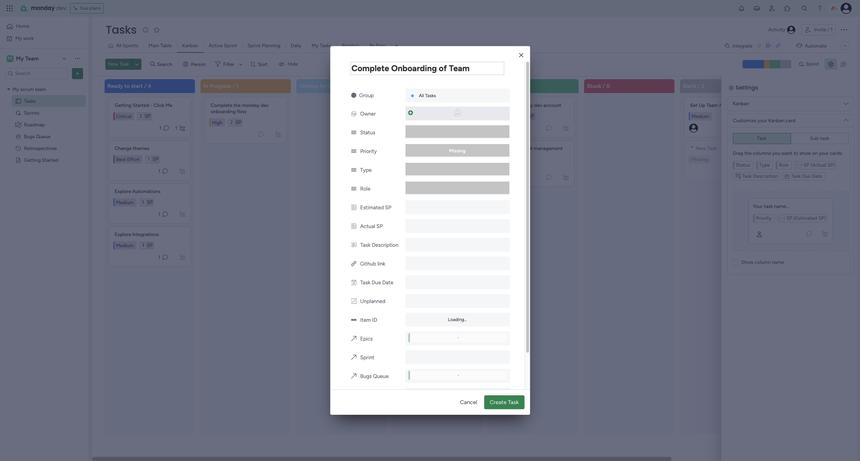 Task type: locate. For each thing, give the bounding box(es) containing it.
drag for sp
[[733, 150, 743, 156]]

1 vertical spatial high
[[500, 163, 510, 169]]

customize your kanban card for sp
[[733, 118, 795, 124]]

2 sp for the
[[230, 119, 241, 125]]

integrations
[[132, 232, 159, 238]]

new task button
[[105, 59, 132, 70]]

you
[[772, 150, 781, 156], [772, 165, 780, 171]]

/ left 4
[[144, 83, 146, 89]]

1 horizontal spatial all
[[419, 93, 424, 98]]

0 horizontal spatial high
[[212, 120, 222, 125]]

0 vertical spatial all
[[116, 43, 122, 49]]

0 vertical spatial bugs
[[24, 134, 35, 140]]

name for (estimated sp)
[[772, 274, 784, 280]]

show for (estimated sp)
[[741, 274, 753, 280]]

2 sp down flow
[[230, 119, 241, 125]]

my right workspace icon
[[16, 55, 24, 62]]

tasks down deploy
[[425, 93, 436, 98]]

your for (estimated sp)
[[753, 219, 763, 225]]

0 vertical spatial task due date
[[791, 173, 822, 179]]

0 horizontal spatial all
[[116, 43, 122, 49]]

task due date for sp
[[791, 173, 822, 179]]

1 v2 board relation small image from the top
[[351, 336, 356, 342]]

columns for sp
[[753, 150, 771, 156]]

2 horizontal spatial monday
[[515, 102, 533, 108]]

estimated
[[360, 205, 384, 211]]

roadmap
[[24, 122, 45, 128]]

0 horizontal spatial 0
[[439, 83, 443, 89]]

/ right 'blank'
[[698, 83, 700, 89]]

change themes
[[115, 145, 149, 151]]

1 horizontal spatial queue
[[373, 374, 389, 380]]

customize your kanban card
[[733, 118, 795, 124], [733, 133, 795, 138]]

my for my work
[[15, 35, 22, 41]]

0 vertical spatial task description
[[742, 173, 778, 179]]

critical down getting started - click me
[[116, 113, 132, 119]]

task
[[821, 135, 830, 141], [821, 150, 829, 156], [764, 204, 773, 210], [764, 219, 773, 225]]

open for open a monday dev account
[[498, 102, 510, 108]]

1 horizontal spatial getting
[[115, 102, 132, 108]]

sub-
[[810, 135, 821, 141], [810, 150, 821, 156]]

0 vertical spatial you
[[772, 150, 781, 156]]

Search in workspace field
[[15, 70, 58, 78]]

onboarding
[[211, 109, 236, 115]]

column for sp
[[755, 259, 771, 265]]

sub-task
[[810, 135, 830, 141], [810, 150, 829, 156]]

monday for complete the monday dev onboarding flow
[[242, 102, 260, 108]]

explore for explore integrations
[[115, 232, 131, 238]]

card for sp
[[786, 118, 795, 124]]

sprint down epics
[[360, 355, 374, 361]]

sprint inside dialog
[[360, 355, 374, 361]]

caret down image
[[7, 87, 10, 92]]

0 vertical spatial columns
[[753, 150, 771, 156]]

my scrum team
[[13, 86, 46, 92]]

row group inside main content
[[103, 79, 775, 457]]

critical for /
[[500, 113, 515, 119]]

0 vertical spatial v2 status image
[[351, 130, 356, 136]]

done
[[491, 83, 504, 89]]

queue right v2 board relation small image
[[373, 374, 389, 380]]

2 right 'blank'
[[701, 83, 704, 89]]

explore for explore automations
[[115, 189, 131, 194]]

open inside open the sprint management board
[[498, 145, 510, 151]]

row group containing ready to start
[[103, 79, 775, 457]]

my inside workspace selection element
[[16, 55, 24, 62]]

sub-task button for sp
[[791, 133, 849, 144]]

explore
[[115, 189, 131, 194], [115, 232, 131, 238]]

2 sub- from the top
[[810, 150, 821, 156]]

my inside my work button
[[15, 35, 22, 41]]

2 vertical spatial task description
[[360, 242, 398, 248]]

critical down a
[[500, 113, 515, 119]]

1 horizontal spatial team
[[706, 102, 718, 108]]

1 vertical spatial 1 sp
[[148, 156, 158, 162]]

0 vertical spatial drag the columns you want to show on your cards:
[[733, 150, 843, 156]]

Tasks field
[[104, 22, 138, 38]]

1 critical from the left
[[116, 113, 132, 119]]

my tasks button
[[307, 40, 337, 51]]

getting for getting started - click me
[[115, 102, 132, 108]]

columns
[[753, 150, 771, 156], [753, 165, 771, 171]]

2 your from the top
[[753, 219, 763, 225]]

drag the columns you want to show on your cards:
[[733, 150, 843, 156], [733, 165, 843, 171]]

1 your from the top
[[753, 204, 763, 210]]

0 horizontal spatial sprints
[[24, 110, 39, 116]]

high for open a monday dev account
[[500, 163, 510, 169]]

-
[[150, 102, 152, 108], [457, 335, 459, 341], [457, 373, 459, 378]]

1 vertical spatial all
[[419, 93, 424, 98]]

1 vertical spatial sub-task button
[[791, 148, 849, 159]]

- inside list box
[[150, 102, 152, 108]]

add to favorites image
[[153, 26, 160, 33]]

2 0 from the left
[[606, 83, 610, 89]]

v2 board relation small image up v2 board relation small image
[[351, 355, 356, 361]]

scrum
[[20, 86, 34, 92]]

waiting for review
[[299, 83, 345, 89]]

list box containing getting started - click me
[[109, 94, 191, 267]]

bugs queue inside dialog
[[360, 374, 389, 380]]

2 v2 status image from the top
[[351, 148, 356, 155]]

1 vertical spatial (actual
[[810, 177, 826, 183]]

2 down getting started - click me
[[140, 113, 142, 119]]

account
[[543, 102, 561, 108]]

1 sub-task from the top
[[810, 135, 830, 141]]

all for all tasks
[[419, 93, 424, 98]]

kanban button
[[177, 40, 203, 51]]

0 right stuck
[[606, 83, 610, 89]]

row group
[[103, 79, 775, 457]]

sp
[[145, 113, 150, 119], [528, 113, 534, 119], [236, 119, 241, 125], [153, 156, 158, 162], [804, 162, 809, 168], [523, 162, 529, 168], [803, 177, 809, 183], [147, 199, 153, 205], [385, 205, 391, 211], [787, 215, 792, 221], [376, 223, 383, 230], [147, 242, 153, 248]]

/ right done
[[506, 83, 508, 89]]

tasks inside button
[[320, 43, 331, 49]]

all down pending deploy / 0
[[419, 93, 424, 98]]

getting
[[115, 102, 132, 108], [24, 157, 41, 163]]

all
[[116, 43, 122, 49], [419, 93, 424, 98]]

bugs down roadmap
[[24, 134, 35, 140]]

sub-task for sp
[[810, 135, 830, 141]]

1 vertical spatial due
[[802, 188, 810, 194]]

0 right deploy
[[439, 83, 443, 89]]

create task button
[[484, 396, 524, 410]]

1 vertical spatial 2 sp
[[230, 119, 241, 125]]

drag
[[733, 150, 743, 156], [733, 165, 743, 171]]

2 vertical spatial medium
[[116, 243, 134, 248]]

bugs queue down roadmap
[[24, 134, 51, 140]]

1 vertical spatial missing
[[692, 156, 708, 162]]

started left click
[[133, 102, 149, 108]]

create task
[[490, 399, 519, 406]]

0 vertical spatial bugs queue
[[24, 134, 51, 140]]

all inside button
[[116, 43, 122, 49]]

1 horizontal spatial 1 sp
[[523, 113, 534, 119]]

0 vertical spatial queue
[[36, 134, 51, 140]]

on
[[812, 150, 818, 156], [812, 165, 818, 171]]

1 horizontal spatial 2 sp
[[230, 119, 241, 125]]

sprints down tasks field
[[123, 43, 138, 49]]

1 vertical spatial show
[[799, 165, 811, 171]]

dev inside list box
[[534, 102, 542, 108]]

(estimated up (estimated sp)
[[794, 215, 817, 221]]

0 vertical spatial settings
[[736, 84, 758, 92]]

2 critical from the left
[[500, 113, 515, 119]]

inbox image
[[753, 5, 760, 12]]

a
[[512, 102, 514, 108]]

0 horizontal spatial started
[[42, 157, 58, 163]]

getting down the ready to start / 4
[[115, 102, 132, 108]]

workspace image
[[7, 55, 14, 62]]

3 sp
[[142, 242, 153, 248]]

dev
[[56, 4, 66, 12], [261, 102, 269, 108], [534, 102, 542, 108]]

sprint
[[224, 43, 237, 49], [248, 43, 261, 49], [806, 61, 819, 67], [360, 355, 374, 361]]

medium down up
[[692, 113, 709, 119]]

0 horizontal spatial critical
[[116, 113, 132, 119]]

1 sp for a
[[523, 113, 534, 119]]

1 vertical spatial date
[[812, 188, 822, 194]]

list box
[[0, 82, 89, 260], [109, 94, 191, 267], [492, 94, 575, 187], [684, 94, 766, 181]]

my left work on the left
[[15, 35, 22, 41]]

queue inside dialog
[[373, 374, 389, 380]]

group
[[359, 92, 374, 99]]

complete the monday dev onboarding flow
[[211, 102, 270, 115]]

1 vertical spatial settings
[[735, 94, 758, 102]]

active sprint button
[[203, 40, 242, 51]]

show
[[741, 259, 754, 265], [741, 274, 753, 280]]

kanban inside button
[[182, 43, 198, 49]]

sub-task button
[[791, 133, 849, 144], [791, 148, 849, 159]]

task due date inside dialog
[[360, 280, 393, 286]]

2 vertical spatial due
[[372, 280, 381, 286]]

1 vertical spatial v2 status image
[[351, 148, 356, 155]]

loading...
[[448, 317, 467, 322]]

2 v2 board relation small image from the top
[[351, 355, 356, 361]]

v2 pulse id image
[[351, 317, 356, 324]]

0 horizontal spatial bugs queue
[[24, 134, 51, 140]]

0 horizontal spatial getting
[[24, 157, 41, 163]]

v2 status image left status
[[351, 130, 356, 136]]

1 vertical spatial sp (actual sp)
[[803, 177, 835, 183]]

0 vertical spatial column
[[755, 259, 771, 265]]

None field
[[350, 62, 504, 75]]

monday up "home" button on the left of page
[[31, 4, 55, 12]]

v2 status image
[[351, 130, 356, 136], [351, 148, 356, 155], [351, 186, 356, 192]]

open left a
[[498, 102, 510, 108]]

my for my scrum team
[[13, 86, 19, 92]]

1 sp
[[523, 113, 534, 119], [148, 156, 158, 162]]

0 vertical spatial on
[[812, 150, 818, 156]]

collapse board header image
[[842, 43, 848, 49]]

0 horizontal spatial 2 sp
[[140, 113, 150, 119]]

0 vertical spatial your
[[753, 204, 763, 210]]

getting right public board icon
[[24, 157, 41, 163]]

medium down explore integrations
[[116, 243, 134, 248]]

queue
[[36, 134, 51, 140], [373, 374, 389, 380]]

1 vertical spatial drag the columns you want to show on your cards:
[[733, 165, 843, 171]]

in progress / 1
[[203, 83, 238, 89]]

you for (estimated sp)
[[772, 165, 780, 171]]

my right daily
[[312, 43, 319, 49]]

0 horizontal spatial team
[[25, 55, 39, 62]]

v2 status image left the priority
[[351, 148, 356, 155]]

/
[[828, 27, 830, 33], [144, 83, 146, 89], [233, 83, 235, 89], [436, 83, 438, 89], [506, 83, 508, 89], [603, 83, 605, 89], [698, 83, 700, 89]]

0 vertical spatial team
[[25, 55, 39, 62]]

0 vertical spatial high
[[212, 120, 222, 125]]

filter
[[223, 61, 234, 67]]

v2 long text column image
[[351, 242, 356, 248]]

1 vertical spatial maria williams image
[[689, 124, 698, 133]]

my inside button
[[312, 43, 319, 49]]

0 vertical spatial 2 sp
[[140, 113, 150, 119]]

1 horizontal spatial high
[[500, 163, 510, 169]]

1 vertical spatial description
[[753, 188, 778, 194]]

0 vertical spatial -
[[150, 102, 152, 108]]

best effort
[[116, 156, 140, 162]]

1 vertical spatial want
[[781, 165, 792, 171]]

1 vertical spatial column
[[754, 274, 771, 280]]

on for (estimated sp)
[[812, 165, 818, 171]]

maria williams image
[[841, 3, 852, 14], [689, 124, 698, 133]]

list box containing my scrum team
[[0, 82, 89, 260]]

0 vertical spatial card
[[786, 118, 795, 124]]

show for sp
[[741, 259, 754, 265]]

high down onboarding in the top of the page
[[212, 120, 222, 125]]

0 horizontal spatial bugs
[[24, 134, 35, 140]]

stuck / 0
[[587, 83, 610, 89]]

explore left automations in the top of the page
[[115, 189, 131, 194]]

1 inside button
[[831, 27, 833, 33]]

started down retrospectives
[[42, 157, 58, 163]]

kanban
[[182, 43, 198, 49], [733, 101, 749, 107], [733, 116, 749, 122], [769, 118, 785, 124], [768, 133, 784, 138]]

2 open from the top
[[498, 145, 510, 151]]

column for (estimated sp)
[[754, 274, 771, 280]]

high down board on the top right of the page
[[500, 163, 510, 169]]

best
[[116, 156, 126, 162]]

0 vertical spatial name...
[[774, 204, 789, 210]]

main content
[[92, 76, 860, 462]]

dev for open a monday dev account
[[534, 102, 542, 108]]

explore left integrations
[[115, 232, 131, 238]]

/ right deploy
[[436, 83, 438, 89]]

tasks left backlog
[[320, 43, 331, 49]]

1
[[831, 27, 833, 33], [236, 83, 238, 89], [523, 113, 525, 119], [159, 125, 161, 131], [175, 125, 177, 131], [148, 156, 150, 162], [158, 168, 160, 174], [158, 211, 160, 217], [158, 254, 160, 260]]

0 vertical spatial 1 sp
[[523, 113, 534, 119]]

0 vertical spatial sub-task button
[[791, 133, 849, 144]]

work
[[23, 35, 34, 41]]

1 vertical spatial task description
[[742, 188, 778, 194]]

1 horizontal spatial missing
[[692, 156, 708, 162]]

unplanned
[[360, 298, 385, 305]]

tasks up all sprints button
[[106, 22, 137, 38]]

v2 sun image
[[351, 92, 356, 99]]

1 sp down open a monday dev account
[[523, 113, 534, 119]]

2 sub-task from the top
[[810, 150, 829, 156]]

1 vertical spatial name
[[772, 274, 784, 280]]

1 sp down themes
[[148, 156, 158, 162]]

bugs right v2 board relation small image
[[360, 374, 372, 380]]

1 vertical spatial sub-
[[810, 150, 821, 156]]

2 sub-task button from the top
[[791, 148, 849, 159]]

/ right the invite
[[828, 27, 830, 33]]

1 vertical spatial you
[[772, 165, 780, 171]]

1 your task name... from the top
[[753, 204, 789, 210]]

show
[[800, 150, 811, 156], [799, 165, 811, 171]]

- left click
[[150, 102, 152, 108]]

sub-task for (estimated sp)
[[810, 150, 829, 156]]

medium down explore automations
[[116, 199, 134, 205]]

cards: for (estimated sp)
[[830, 165, 843, 171]]

list box for blank / 2
[[684, 94, 766, 181]]

invite
[[814, 27, 826, 33]]

columns for (estimated sp)
[[753, 165, 771, 171]]

tasks right public board image
[[24, 98, 36, 104]]

my for my team
[[16, 55, 24, 62]]

me
[[166, 102, 172, 108]]

0 vertical spatial v2 board relation small image
[[351, 336, 356, 342]]

the inside open the sprint management board
[[512, 145, 519, 151]]

monday up flow
[[242, 102, 260, 108]]

1 vertical spatial on
[[812, 165, 818, 171]]

getting inside main content
[[115, 102, 132, 108]]

sprint left the planning
[[248, 43, 261, 49]]

v2 status image left role
[[351, 186, 356, 192]]

2 vertical spatial v2 status image
[[351, 186, 356, 192]]

1 vertical spatial show column name
[[741, 274, 784, 280]]

2 horizontal spatial dev
[[534, 102, 542, 108]]

1 horizontal spatial maria williams image
[[841, 3, 852, 14]]

sprints up roadmap
[[24, 110, 39, 116]]

sp (actual sp)
[[804, 162, 835, 168], [803, 177, 835, 183]]

2
[[509, 83, 512, 89], [701, 83, 704, 89], [140, 113, 142, 119], [230, 119, 233, 125]]

1 horizontal spatial started
[[133, 102, 149, 108]]

team up search in workspace field
[[25, 55, 39, 62]]

your
[[758, 118, 767, 124], [757, 133, 767, 138], [819, 150, 829, 156], [819, 165, 828, 171]]

team right up
[[706, 102, 718, 108]]

1 horizontal spatial dev
[[261, 102, 269, 108]]

- up cancel button
[[457, 373, 459, 378]]

2 down onboarding in the top of the page
[[230, 119, 233, 125]]

0 horizontal spatial 1 sp
[[148, 156, 158, 162]]

2 your task name... from the top
[[753, 219, 789, 225]]

1 vertical spatial cards:
[[830, 165, 843, 171]]

option
[[0, 83, 89, 84]]

high for in progress
[[212, 120, 222, 125]]

maria williams image down set
[[689, 124, 698, 133]]

v2 board relation small image
[[351, 374, 356, 380]]

2 explore from the top
[[115, 232, 131, 238]]

monday inside the "complete the monday dev onboarding flow"
[[242, 102, 260, 108]]

sprint right active
[[224, 43, 237, 49]]

1 vertical spatial your
[[753, 219, 763, 225]]

v2 board relation small image
[[351, 336, 356, 342], [351, 355, 356, 361]]

1 vertical spatial (estimated
[[793, 230, 817, 236]]

Search field
[[155, 60, 176, 69]]

dapulse integrations image
[[725, 43, 730, 48]]

- down loading...
[[457, 335, 459, 341]]

1 vertical spatial explore
[[115, 232, 131, 238]]

high inside list box
[[500, 163, 510, 169]]

2 sp
[[140, 113, 150, 119], [230, 119, 241, 125]]

1 v2 status image from the top
[[351, 130, 356, 136]]

settings for (estimated sp)
[[735, 94, 758, 102]]

list box containing open a monday dev account
[[492, 94, 575, 187]]

your
[[753, 204, 763, 210], [753, 219, 763, 225]]

new task
[[108, 61, 129, 67]]

my team
[[16, 55, 39, 62]]

1 horizontal spatial monday
[[242, 102, 260, 108]]

0 vertical spatial date
[[812, 173, 822, 179]]

my right caret down "image"
[[13, 86, 19, 92]]

0 vertical spatial show
[[741, 259, 754, 265]]

2 sp down getting started - click me
[[140, 113, 150, 119]]

0 horizontal spatial maria williams image
[[689, 124, 698, 133]]

0 vertical spatial medium
[[692, 113, 709, 119]]

open up board on the top right of the page
[[498, 145, 510, 151]]

1 sub-task button from the top
[[791, 133, 849, 144]]

0 vertical spatial your task name...
[[753, 204, 789, 210]]

1 vertical spatial started
[[42, 157, 58, 163]]

bugs inside dialog
[[360, 374, 372, 380]]

blank
[[683, 83, 696, 89]]

v2 status image for status
[[351, 130, 356, 136]]

public board image
[[15, 157, 22, 164]]

date for sp
[[812, 173, 822, 179]]

dev inside the "complete the monday dev onboarding flow"
[[261, 102, 269, 108]]

started for getting started - click me
[[133, 102, 149, 108]]

0 vertical spatial started
[[133, 102, 149, 108]]

started inside main content
[[133, 102, 149, 108]]

1 vertical spatial show
[[741, 274, 753, 280]]

sprints inside button
[[123, 43, 138, 49]]

1 sub- from the top
[[810, 135, 821, 141]]

- for epics
[[457, 335, 459, 341]]

queue up retrospectives
[[36, 134, 51, 140]]

3 v2 status image from the top
[[351, 186, 356, 192]]

customize for (estimated sp)
[[733, 133, 756, 138]]

critical for to
[[116, 113, 132, 119]]

bugs inside list box
[[24, 134, 35, 140]]

all down tasks field
[[116, 43, 122, 49]]

drag the columns you want to show on your cards: for (estimated sp)
[[733, 165, 843, 171]]

0 horizontal spatial missing
[[449, 148, 465, 154]]

/ right stuck
[[603, 83, 605, 89]]

monday right a
[[515, 102, 533, 108]]

sp (actual sp) for sp
[[804, 162, 835, 168]]

filter button
[[212, 59, 245, 70]]

show column name for (estimated sp)
[[741, 274, 784, 280]]

maria williams image right help image on the right top of page
[[841, 3, 852, 14]]

1 horizontal spatial sprints
[[123, 43, 138, 49]]

activity
[[769, 27, 785, 33]]

estimated sp
[[360, 205, 391, 211]]

list box containing set up team meeting
[[684, 94, 766, 181]]

0 vertical spatial want
[[782, 150, 793, 156]]

person button
[[180, 59, 210, 70]]

0 vertical spatial to
[[124, 83, 130, 89]]

0 vertical spatial open
[[498, 102, 510, 108]]

autopilot image
[[796, 41, 802, 50]]

name for sp
[[772, 259, 784, 265]]

(estimated down sp (estimated sp)
[[793, 230, 817, 236]]

missing
[[449, 148, 465, 154], [692, 156, 708, 162]]

cards: for sp
[[830, 150, 843, 156]]

list box for done / 2
[[492, 94, 575, 187]]

v2 status image
[[351, 167, 356, 173]]

integrate
[[733, 43, 753, 49]]

2 inside list box
[[140, 113, 142, 119]]

help image
[[816, 5, 823, 12]]

v2 board relation small image left epics
[[351, 336, 356, 342]]

1 vertical spatial your task name...
[[753, 219, 789, 225]]

0 vertical spatial cards:
[[830, 150, 843, 156]]

0 vertical spatial show column name
[[741, 259, 784, 265]]

daily button
[[286, 40, 307, 51]]

my tasks
[[312, 43, 331, 49]]

1 open from the top
[[498, 102, 510, 108]]

monday inside list box
[[515, 102, 533, 108]]

1 vertical spatial medium
[[116, 199, 134, 205]]

1 vertical spatial getting
[[24, 157, 41, 163]]

1 explore from the top
[[115, 189, 131, 194]]

bugs queue right v2 board relation small image
[[360, 374, 389, 380]]

sort button
[[247, 59, 272, 70]]

bugs
[[24, 134, 35, 140], [360, 374, 372, 380]]

angle down image
[[135, 62, 138, 67]]

dialog
[[330, 46, 530, 422]]



Task type: describe. For each thing, give the bounding box(es) containing it.
role
[[360, 186, 370, 192]]

management
[[534, 145, 563, 151]]

0 vertical spatial missing
[[449, 148, 465, 154]]

sprints inside list box
[[24, 110, 39, 116]]

dapulse date column image
[[351, 280, 356, 286]]

arrow down image
[[237, 60, 245, 69]]

my for my tasks
[[312, 43, 319, 49]]

notifications image
[[738, 5, 745, 12]]

show for (estimated sp)
[[799, 165, 811, 171]]

dapulse addbtn image
[[408, 111, 412, 115]]

1 0 from the left
[[439, 83, 443, 89]]

due for sp
[[802, 173, 811, 179]]

name... for sp
[[774, 204, 789, 210]]

in
[[203, 83, 208, 89]]

description for (estimated sp)
[[753, 188, 778, 194]]

5
[[142, 199, 144, 205]]

missing inside main content
[[692, 156, 708, 162]]

see plans
[[80, 5, 101, 11]]

item id
[[360, 317, 377, 324]]

public board image
[[15, 98, 22, 104]]

activity button
[[766, 24, 799, 35]]

invite / 1 button
[[801, 24, 836, 35]]

stuck
[[587, 83, 601, 89]]

retrospectives
[[24, 145, 57, 151]]

workspace selection element
[[7, 54, 40, 63]]

1 sp for themes
[[148, 156, 158, 162]]

medium for integrations
[[116, 243, 134, 248]]

sub-task button for (estimated sp)
[[791, 148, 849, 159]]

progress
[[209, 83, 231, 89]]

dialog containing cancel
[[330, 46, 530, 422]]

due for (estimated sp)
[[802, 188, 810, 194]]

/ inside button
[[828, 27, 830, 33]]

backlog button
[[337, 40, 364, 51]]

task description inside dialog
[[360, 242, 398, 248]]

drag the columns you want to show on your cards: for sp
[[733, 150, 843, 156]]

2 vertical spatial description
[[372, 242, 398, 248]]

open a monday dev account
[[498, 102, 561, 108]]

search everything image
[[801, 5, 808, 12]]

team
[[35, 86, 46, 92]]

cancel button
[[455, 396, 483, 410]]

queue inside list box
[[36, 134, 51, 140]]

date for (estimated sp)
[[812, 188, 822, 194]]

effort
[[127, 156, 140, 162]]

themes
[[133, 145, 149, 151]]

show for sp
[[800, 150, 811, 156]]

main
[[149, 43, 159, 49]]

github link
[[360, 261, 385, 267]]

your task name... for (estimated sp)
[[753, 219, 789, 225]]

v2 multiple person column image
[[351, 111, 356, 117]]

2 sp for started
[[140, 113, 150, 119]]

2 right done
[[509, 83, 512, 89]]

v2 status image for role
[[351, 186, 356, 192]]

github
[[360, 261, 376, 267]]

invite members image
[[769, 5, 776, 12]]

0 horizontal spatial dev
[[56, 4, 66, 12]]

type
[[360, 167, 372, 173]]

5 sp
[[142, 199, 153, 205]]

dapulse numbers column image
[[351, 223, 356, 230]]

name... for (estimated sp)
[[774, 219, 789, 225]]

explore automations
[[115, 189, 161, 194]]

planning
[[262, 43, 280, 49]]

customize for sp
[[733, 118, 756, 124]]

sub- for sp
[[810, 135, 821, 141]]

/ right progress
[[233, 83, 235, 89]]

complete
[[211, 102, 232, 108]]

open for open the sprint management board
[[498, 145, 510, 151]]

dapulse numbers column image
[[351, 205, 356, 211]]

your for sp
[[753, 204, 763, 210]]

0 horizontal spatial monday
[[31, 4, 55, 12]]

pending
[[395, 83, 416, 89]]

tasks inside dialog
[[425, 93, 436, 98]]

waiting
[[299, 83, 318, 89]]

active sprint
[[209, 43, 237, 49]]

select product image
[[6, 5, 13, 12]]

you for sp
[[772, 150, 781, 156]]

team inside list box
[[706, 102, 718, 108]]

(actual for (estimated sp)
[[810, 177, 826, 183]]

4
[[148, 83, 151, 89]]

want for (estimated sp)
[[781, 165, 792, 171]]

to for (estimated sp)
[[793, 165, 798, 171]]

apps image
[[784, 5, 791, 12]]

cancel
[[460, 399, 477, 406]]

description for sp
[[753, 173, 778, 179]]

v2 board relation small image for sprint
[[351, 355, 356, 361]]

team inside workspace selection element
[[25, 55, 39, 62]]

up
[[699, 102, 705, 108]]

done / 2
[[491, 83, 512, 89]]

want for sp
[[782, 150, 793, 156]]

your task name... for sp
[[753, 204, 789, 210]]

pending deploy / 0
[[395, 83, 443, 89]]

medium for automations
[[116, 199, 134, 205]]

none field inside dialog
[[350, 62, 504, 75]]

v2 board relation small image for epics
[[351, 336, 356, 342]]

2 vertical spatial date
[[382, 280, 393, 286]]

my work
[[15, 35, 34, 41]]

maria williams image inside main content
[[689, 124, 698, 133]]

all for all sprints
[[116, 43, 122, 49]]

automations
[[132, 189, 161, 194]]

customize your kanban card for (estimated sp)
[[733, 133, 795, 138]]

monday for open a monday dev account
[[515, 102, 533, 108]]

home button
[[4, 21, 75, 32]]

v2 search image
[[150, 60, 155, 68]]

ready to start / 4
[[107, 83, 151, 89]]

add view image
[[395, 43, 398, 48]]

meeting
[[719, 102, 738, 108]]

the inside the "complete the monday dev onboarding flow"
[[233, 102, 241, 108]]

show column name for sp
[[741, 259, 784, 265]]

board
[[498, 152, 511, 158]]

actual sp
[[360, 223, 383, 230]]

epics
[[360, 336, 373, 342]]

plans
[[89, 5, 101, 11]]

by epic
[[370, 43, 386, 49]]

v2 checkbox image
[[351, 298, 356, 305]]

settings for sp
[[736, 84, 758, 92]]

sprint planning
[[248, 43, 280, 49]]

main content containing settings
[[92, 76, 860, 462]]

start
[[131, 83, 143, 89]]

task description for sp
[[742, 173, 778, 179]]

sprint button
[[796, 59, 822, 70]]

to inside 'row group'
[[124, 83, 130, 89]]

priority
[[360, 148, 377, 155]]

sprint inside button
[[248, 43, 261, 49]]

sp (actual sp) for (estimated sp)
[[803, 177, 835, 183]]

due inside dialog
[[372, 280, 381, 286]]

blank / 2
[[683, 83, 704, 89]]

by epic button
[[364, 40, 391, 51]]

id
[[372, 317, 377, 324]]

tasks inside list box
[[24, 98, 36, 104]]

item
[[360, 317, 371, 324]]

m
[[8, 55, 12, 61]]

table
[[160, 43, 172, 49]]

getting started
[[24, 157, 58, 163]]

started for getting started
[[42, 157, 58, 163]]

set up team meeting
[[690, 102, 738, 108]]

status
[[360, 130, 375, 136]]

3
[[142, 242, 144, 248]]

review
[[328, 83, 345, 89]]

drag for (estimated sp)
[[733, 165, 743, 171]]

on for sp
[[812, 150, 818, 156]]

flow
[[237, 109, 246, 115]]

home
[[16, 23, 29, 29]]

v2 link column image
[[351, 261, 356, 267]]

task due date for (estimated sp)
[[791, 188, 822, 194]]

show board description image
[[142, 26, 150, 33]]

link
[[377, 261, 385, 267]]

v2 status image for priority
[[351, 148, 356, 155]]

0 vertical spatial maria williams image
[[841, 3, 852, 14]]

explore integrations
[[115, 232, 159, 238]]

sprint planning button
[[242, 40, 286, 51]]

bugs queue inside list box
[[24, 134, 51, 140]]

close image
[[519, 53, 523, 58]]

list box for ready to start / 4
[[109, 94, 191, 267]]

see plans button
[[70, 3, 104, 14]]

sub- for (estimated sp)
[[810, 150, 821, 156]]

active
[[209, 43, 223, 49]]

daily
[[291, 43, 301, 49]]

all sprints
[[116, 43, 138, 49]]

dev for complete the monday dev onboarding flow
[[261, 102, 269, 108]]

person
[[191, 61, 206, 67]]

2 (estimated from the top
[[793, 230, 817, 236]]

see
[[80, 5, 88, 11]]

open the sprint management board
[[498, 145, 564, 158]]

my work button
[[4, 33, 75, 44]]

change
[[115, 145, 132, 151]]

deploy
[[417, 83, 435, 89]]

owner
[[360, 111, 376, 117]]

card for (estimated sp)
[[786, 133, 795, 138]]

to for sp
[[794, 150, 798, 156]]

sprint down automate on the right
[[806, 61, 819, 67]]

- for bugs queue
[[457, 373, 459, 378]]

task description for (estimated sp)
[[742, 188, 778, 194]]

getting for getting started
[[24, 157, 41, 163]]

by
[[370, 43, 375, 49]]

(actual for sp
[[811, 162, 826, 168]]

1 (estimated from the top
[[794, 215, 817, 221]]

set
[[690, 102, 698, 108]]



Task type: vqa. For each thing, say whether or not it's contained in the screenshot.


